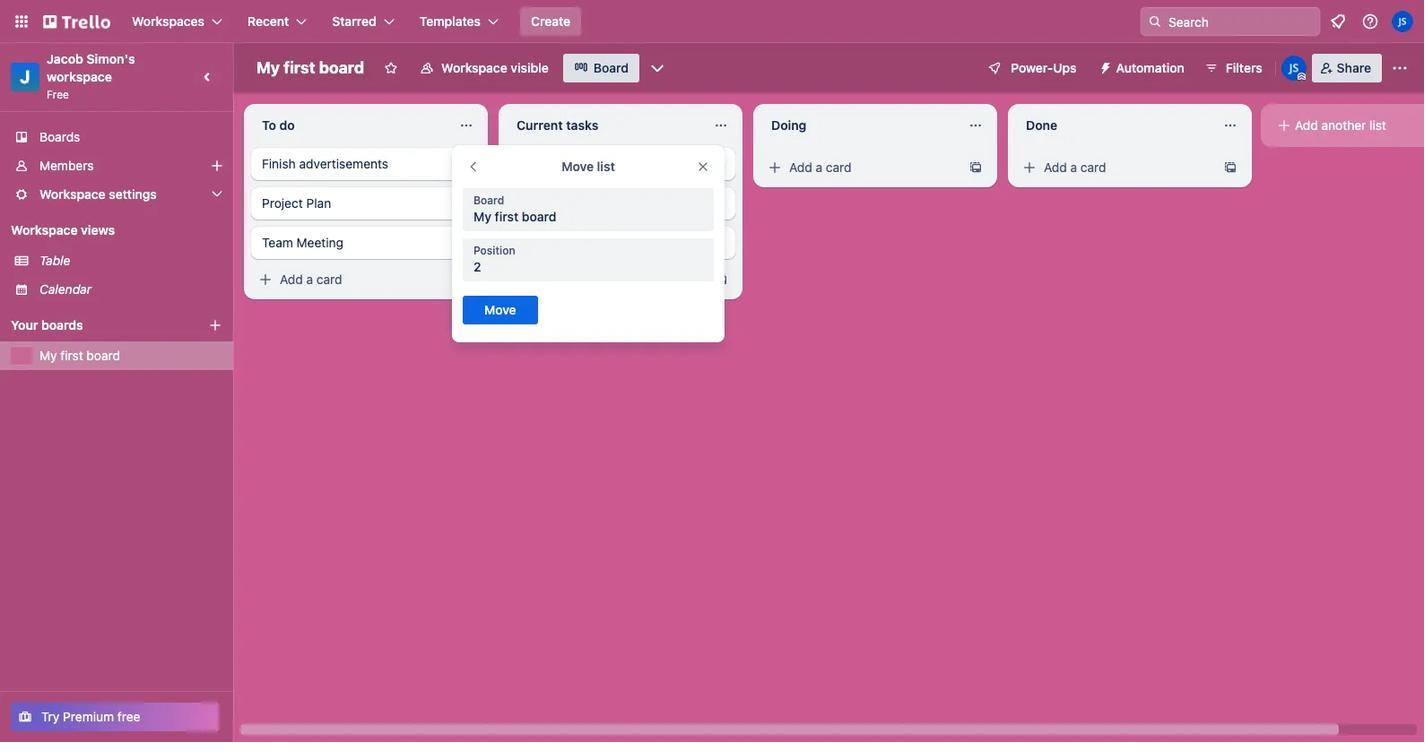 Task type: vqa. For each thing, say whether or not it's contained in the screenshot.
Try Premium free
yes



Task type: locate. For each thing, give the bounding box(es) containing it.
1 horizontal spatial list
[[1370, 118, 1387, 133]]

1 vertical spatial my first board
[[39, 348, 120, 363]]

1 horizontal spatial meeting
[[551, 235, 598, 250]]

plan down to do text field
[[306, 196, 331, 211]]

boards link
[[0, 123, 233, 152]]

0 horizontal spatial meeting
[[297, 235, 344, 250]]

list right move
[[597, 159, 615, 174]]

0 horizontal spatial sm image
[[257, 271, 274, 289]]

team meeting
[[262, 235, 344, 250], [517, 235, 598, 250]]

2 finish advertisements from the left
[[517, 156, 643, 171]]

0 vertical spatial board
[[319, 58, 364, 77]]

add another list
[[1295, 118, 1387, 133]]

2 team from the left
[[517, 235, 548, 250]]

try premium free
[[41, 710, 140, 725]]

1 vertical spatial workspace
[[39, 187, 106, 202]]

1 advertisements from the left
[[299, 156, 388, 171]]

add another list link
[[1268, 111, 1424, 140]]

advertisements down current tasks text box
[[554, 156, 643, 171]]

project plan for to do text field
[[262, 196, 331, 211]]

2 meeting from the left
[[551, 235, 598, 250]]

finish for to do text field
[[262, 156, 296, 171]]

finish advertisements
[[262, 156, 388, 171], [517, 156, 643, 171]]

show menu image
[[1391, 59, 1409, 77]]

2 vertical spatial sm image
[[257, 271, 274, 289]]

1 project plan from the left
[[262, 196, 331, 211]]

2 finish advertisements link from the left
[[506, 148, 736, 180]]

share
[[1337, 60, 1372, 75]]

finish advertisements link for to do text field
[[251, 148, 481, 180]]

2 project from the left
[[517, 196, 558, 211]]

team meeting link for current tasks text box
[[506, 227, 736, 259]]

add a card for left sm image
[[535, 272, 597, 287]]

1 horizontal spatial plan
[[561, 196, 586, 211]]

0 horizontal spatial board
[[86, 348, 120, 363]]

board
[[594, 60, 629, 75], [474, 194, 504, 207]]

jacob
[[47, 51, 83, 66]]

0 horizontal spatial board
[[474, 194, 504, 207]]

1 horizontal spatial finish
[[517, 156, 551, 171]]

workspaces button
[[121, 7, 233, 36]]

finish advertisements for current tasks text box
[[517, 156, 643, 171]]

1 team meeting from the left
[[262, 235, 344, 250]]

workspaces
[[132, 13, 205, 29]]

1 horizontal spatial project plan
[[517, 196, 586, 211]]

board inside text box
[[319, 58, 364, 77]]

finish advertisements link for current tasks text box
[[506, 148, 736, 180]]

board for board my first board
[[474, 194, 504, 207]]

team meeting for add a card sm icon
[[262, 235, 344, 250]]

None submit
[[463, 296, 538, 325]]

templates
[[420, 13, 481, 29]]

automation
[[1116, 60, 1185, 75]]

1 horizontal spatial sm image
[[766, 159, 784, 177]]

list right another
[[1370, 118, 1387, 133]]

plan down move
[[561, 196, 586, 211]]

templates button
[[409, 7, 510, 36]]

1 horizontal spatial finish advertisements
[[517, 156, 643, 171]]

create button
[[520, 7, 581, 36]]

sm image
[[766, 159, 784, 177], [1021, 159, 1039, 177], [511, 271, 529, 289]]

filters button
[[1199, 54, 1268, 83]]

meeting
[[297, 235, 344, 250], [551, 235, 598, 250]]

0 horizontal spatial team
[[262, 235, 293, 250]]

advertisements down to do text field
[[299, 156, 388, 171]]

0 horizontal spatial team meeting
[[262, 235, 344, 250]]

1 finish advertisements from the left
[[262, 156, 388, 171]]

add
[[1295, 118, 1318, 133], [789, 160, 812, 175], [1044, 160, 1067, 175], [280, 272, 303, 287], [535, 272, 558, 287]]

2 finish from the left
[[517, 156, 551, 171]]

sm image for done text box
[[1021, 159, 1039, 177]]

1 horizontal spatial team
[[517, 235, 548, 250]]

0 notifications image
[[1328, 11, 1349, 32]]

1 team from the left
[[262, 235, 293, 250]]

1 horizontal spatial my first board
[[257, 58, 364, 77]]

project plan link down move list
[[506, 187, 736, 220]]

first up position
[[495, 209, 519, 224]]

0 vertical spatial board
[[594, 60, 629, 75]]

1 horizontal spatial finish advertisements link
[[506, 148, 736, 180]]

0 horizontal spatial finish
[[262, 156, 296, 171]]

0 horizontal spatial advertisements
[[299, 156, 388, 171]]

1 horizontal spatial advertisements
[[554, 156, 643, 171]]

my
[[257, 58, 280, 77], [474, 209, 492, 224], [39, 348, 57, 363]]

workspace down templates dropdown button
[[441, 60, 507, 75]]

1 finish advertisements link from the left
[[251, 148, 481, 180]]

recent button
[[237, 7, 318, 36]]

primary element
[[0, 0, 1424, 43]]

workspace inside button
[[441, 60, 507, 75]]

your
[[11, 318, 38, 333]]

members link
[[0, 152, 233, 180]]

team for current tasks text box
[[517, 235, 548, 250]]

sm image for doing text field
[[766, 159, 784, 177]]

0 vertical spatial list
[[1370, 118, 1387, 133]]

workspace inside dropdown button
[[39, 187, 106, 202]]

finish advertisements link
[[251, 148, 481, 180], [506, 148, 736, 180]]

my down your boards
[[39, 348, 57, 363]]

0 vertical spatial my
[[257, 58, 280, 77]]

2 horizontal spatial first
[[495, 209, 519, 224]]

starred
[[332, 13, 376, 29]]

1 horizontal spatial team meeting link
[[506, 227, 736, 259]]

power-
[[1011, 60, 1053, 75]]

table
[[39, 253, 70, 268]]

1 project plan link from the left
[[251, 187, 481, 220]]

list
[[1370, 118, 1387, 133], [597, 159, 615, 174]]

2 horizontal spatial create from template… image
[[1224, 161, 1238, 175]]

project plan link for current tasks text box
[[506, 187, 736, 220]]

back to home image
[[43, 7, 110, 36]]

project for project plan 'link' corresponding to to do text field
[[262, 196, 303, 211]]

workspace for workspace settings
[[39, 187, 106, 202]]

1 vertical spatial first
[[495, 209, 519, 224]]

2 advertisements from the left
[[554, 156, 643, 171]]

1 vertical spatial list
[[597, 159, 615, 174]]

workspace for workspace views
[[11, 222, 78, 238]]

sm image for add a card
[[257, 271, 274, 289]]

sm image
[[1091, 54, 1116, 79], [1276, 117, 1293, 135], [257, 271, 274, 289]]

advertisements
[[299, 156, 388, 171], [554, 156, 643, 171]]

my first board inside text box
[[257, 58, 364, 77]]

plan for to do text field
[[306, 196, 331, 211]]

1 horizontal spatial project
[[517, 196, 558, 211]]

2 vertical spatial workspace
[[11, 222, 78, 238]]

board up position
[[474, 194, 504, 207]]

2 horizontal spatial my
[[474, 209, 492, 224]]

team meeting link for to do text field
[[251, 227, 481, 259]]

star or unstar board image
[[384, 61, 398, 75]]

0 vertical spatial my first board
[[257, 58, 364, 77]]

1 horizontal spatial sm image
[[1091, 54, 1116, 79]]

workspace for workspace visible
[[441, 60, 507, 75]]

workspace views
[[11, 222, 115, 238]]

2 team meeting from the left
[[517, 235, 598, 250]]

finish down to do text field
[[262, 156, 296, 171]]

members
[[39, 158, 94, 173]]

0 horizontal spatial project plan
[[262, 196, 331, 211]]

1 horizontal spatial board
[[594, 60, 629, 75]]

0 horizontal spatial create from template… image
[[459, 273, 474, 287]]

my up position
[[474, 209, 492, 224]]

1 horizontal spatial board
[[319, 58, 364, 77]]

Done text field
[[1015, 111, 1213, 140]]

project
[[262, 196, 303, 211], [517, 196, 558, 211]]

1 vertical spatial board
[[474, 194, 504, 207]]

0 horizontal spatial project
[[262, 196, 303, 211]]

0 horizontal spatial first
[[60, 348, 83, 363]]

first down recent popup button at left
[[284, 58, 315, 77]]

project for project plan 'link' for current tasks text box
[[517, 196, 558, 211]]

1 horizontal spatial first
[[284, 58, 315, 77]]

a for add a card sm icon
[[306, 272, 313, 287]]

add a card
[[789, 160, 852, 175], [1044, 160, 1107, 175], [280, 272, 342, 287], [535, 272, 597, 287]]

calendar
[[39, 282, 92, 297]]

try
[[41, 710, 60, 725]]

a
[[816, 160, 823, 175], [1071, 160, 1077, 175], [306, 272, 313, 287], [561, 272, 568, 287]]

finish advertisements link down current tasks text box
[[506, 148, 736, 180]]

my first board down your boards with 1 items element
[[39, 348, 120, 363]]

0 horizontal spatial my
[[39, 348, 57, 363]]

board
[[319, 58, 364, 77], [522, 209, 557, 224], [86, 348, 120, 363]]

1 vertical spatial sm image
[[1276, 117, 1293, 135]]

plan
[[306, 196, 331, 211], [561, 196, 586, 211]]

open information menu image
[[1362, 13, 1380, 30]]

1 horizontal spatial team meeting
[[517, 235, 598, 250]]

team
[[262, 235, 293, 250], [517, 235, 548, 250]]

2 project plan link from the left
[[506, 187, 736, 220]]

j link
[[11, 63, 39, 91]]

add a card for doing text field's sm image
[[789, 160, 852, 175]]

0 vertical spatial sm image
[[1091, 54, 1116, 79]]

sm image inside automation button
[[1091, 54, 1116, 79]]

1 horizontal spatial my
[[257, 58, 280, 77]]

2 horizontal spatial board
[[522, 209, 557, 224]]

board left customize views image
[[594, 60, 629, 75]]

my inside board my first board
[[474, 209, 492, 224]]

j
[[20, 66, 30, 87]]

my down recent
[[257, 58, 280, 77]]

workspace up table
[[11, 222, 78, 238]]

0 horizontal spatial project plan link
[[251, 187, 481, 220]]

first down 'boards'
[[60, 348, 83, 363]]

finish advertisements down to do text field
[[262, 156, 388, 171]]

finish
[[262, 156, 296, 171], [517, 156, 551, 171]]

2 horizontal spatial sm image
[[1021, 159, 1039, 177]]

1 finish from the left
[[262, 156, 296, 171]]

1 horizontal spatial project plan link
[[506, 187, 736, 220]]

my first board link
[[39, 347, 222, 365]]

0 horizontal spatial plan
[[306, 196, 331, 211]]

1 meeting from the left
[[297, 235, 344, 250]]

create from template… image
[[714, 273, 728, 287]]

card
[[826, 160, 852, 175], [1081, 160, 1107, 175], [317, 272, 342, 287], [571, 272, 597, 287]]

starred button
[[321, 7, 405, 36]]

team meeting link
[[251, 227, 481, 259], [506, 227, 736, 259]]

1 project from the left
[[262, 196, 303, 211]]

2 vertical spatial my
[[39, 348, 57, 363]]

my first board down recent popup button at left
[[257, 58, 364, 77]]

2 horizontal spatial sm image
[[1276, 117, 1293, 135]]

advertisements for to do text field
[[299, 156, 388, 171]]

1 horizontal spatial create from template… image
[[969, 161, 983, 175]]

2 plan from the left
[[561, 196, 586, 211]]

jacob simon's workspace free
[[47, 51, 138, 101]]

project plan link
[[251, 187, 481, 220], [506, 187, 736, 220]]

finish advertisements link down to do text field
[[251, 148, 481, 180]]

board my first board
[[474, 194, 557, 224]]

0 horizontal spatial finish advertisements
[[262, 156, 388, 171]]

first
[[284, 58, 315, 77], [495, 209, 519, 224], [60, 348, 83, 363]]

0 vertical spatial workspace
[[441, 60, 507, 75]]

project plan
[[262, 196, 331, 211], [517, 196, 586, 211]]

2
[[474, 259, 481, 274]]

workspace down members
[[39, 187, 106, 202]]

workspace
[[47, 69, 112, 84]]

2 team meeting link from the left
[[506, 227, 736, 259]]

1 vertical spatial my
[[474, 209, 492, 224]]

workspace navigation collapse icon image
[[196, 65, 221, 90]]

1 team meeting link from the left
[[251, 227, 481, 259]]

1 plan from the left
[[306, 196, 331, 211]]

2 project plan from the left
[[517, 196, 586, 211]]

move
[[562, 159, 594, 174]]

workspace
[[441, 60, 507, 75], [39, 187, 106, 202], [11, 222, 78, 238]]

finish left move
[[517, 156, 551, 171]]

position
[[474, 244, 515, 257]]

calendar link
[[39, 281, 222, 299]]

create from template… image
[[969, 161, 983, 175], [1224, 161, 1238, 175], [459, 273, 474, 287]]

finish advertisements down current tasks text box
[[517, 156, 643, 171]]

1 vertical spatial board
[[522, 209, 557, 224]]

add a card link
[[761, 155, 962, 180], [1015, 155, 1216, 180], [251, 267, 452, 292], [506, 267, 707, 292]]

0 horizontal spatial finish advertisements link
[[251, 148, 481, 180]]

project plan link down to do text field
[[251, 187, 481, 220]]

team meeting for left sm image
[[517, 235, 598, 250]]

0 vertical spatial first
[[284, 58, 315, 77]]

0 horizontal spatial team meeting link
[[251, 227, 481, 259]]

board inside board my first board
[[474, 194, 504, 207]]

my first board
[[257, 58, 364, 77], [39, 348, 120, 363]]



Task type: describe. For each thing, give the bounding box(es) containing it.
add a card for sm image associated with done text box
[[1044, 160, 1107, 175]]

share button
[[1312, 54, 1382, 83]]

board for board
[[594, 60, 629, 75]]

create from template… image for doing text field
[[969, 161, 983, 175]]

table link
[[39, 252, 222, 270]]

meeting for left sm image
[[551, 235, 598, 250]]

advertisements for current tasks text box
[[554, 156, 643, 171]]

jacob simon's workspace link
[[47, 51, 138, 84]]

workspace settings button
[[0, 180, 233, 209]]

create
[[531, 13, 571, 29]]

move list
[[562, 159, 615, 174]]

add a card link for doing text field's create from template… image
[[761, 155, 962, 180]]

workspace settings
[[39, 187, 157, 202]]

sm image for automation
[[1091, 54, 1116, 79]]

a for sm image associated with done text box
[[1071, 160, 1077, 175]]

this member is an admin of this board. image
[[1298, 73, 1306, 81]]

project plan link for to do text field
[[251, 187, 481, 220]]

a for left sm image
[[561, 272, 568, 287]]

workspace visible button
[[409, 54, 560, 83]]

add a card link for create from template… icon on the right of page
[[506, 267, 707, 292]]

finish for current tasks text box
[[517, 156, 551, 171]]

another
[[1322, 118, 1366, 133]]

add a card link for create from template… image corresponding to done text box
[[1015, 155, 1216, 180]]

search image
[[1148, 14, 1163, 29]]

automation button
[[1091, 54, 1195, 83]]

settings
[[109, 187, 157, 202]]

my inside my first board link
[[39, 348, 57, 363]]

first inside board my first board
[[495, 209, 519, 224]]

project plan for current tasks text box
[[517, 196, 586, 211]]

simon's
[[87, 51, 135, 66]]

plan for current tasks text box
[[561, 196, 586, 211]]

add for sm image associated with done text box
[[1044, 160, 1067, 175]]

power-ups
[[1011, 60, 1077, 75]]

0 horizontal spatial list
[[597, 159, 615, 174]]

recent
[[248, 13, 289, 29]]

jacob simon (jacobsimon16) image
[[1392, 11, 1414, 32]]

premium
[[63, 710, 114, 725]]

0 horizontal spatial sm image
[[511, 271, 529, 289]]

add for left sm image
[[535, 272, 558, 287]]

boards
[[41, 318, 83, 333]]

workspace visible
[[441, 60, 549, 75]]

add for doing text field's sm image
[[789, 160, 812, 175]]

finish advertisements for to do text field
[[262, 156, 388, 171]]

power-ups button
[[975, 54, 1088, 83]]

free
[[117, 710, 140, 725]]

Search field
[[1163, 8, 1319, 35]]

add a card link for leftmost create from template… image
[[251, 267, 452, 292]]

create from template… image for done text box
[[1224, 161, 1238, 175]]

filters
[[1226, 60, 1263, 75]]

2 vertical spatial first
[[60, 348, 83, 363]]

views
[[81, 222, 115, 238]]

my inside my first board text box
[[257, 58, 280, 77]]

boards
[[39, 129, 80, 144]]

ups
[[1053, 60, 1077, 75]]

position 2
[[474, 244, 515, 274]]

Doing text field
[[761, 111, 958, 140]]

a for doing text field's sm image
[[816, 160, 823, 175]]

2 vertical spatial board
[[86, 348, 120, 363]]

your boards with 1 items element
[[11, 315, 181, 336]]

board link
[[563, 54, 640, 83]]

first inside text box
[[284, 58, 315, 77]]

To do text field
[[251, 111, 449, 140]]

0 horizontal spatial my first board
[[39, 348, 120, 363]]

try premium free button
[[11, 703, 219, 732]]

customize views image
[[648, 59, 666, 77]]

free
[[47, 88, 69, 101]]

board inside board my first board
[[522, 209, 557, 224]]

meeting for add a card sm icon
[[297, 235, 344, 250]]

add inside "add another list" link
[[1295, 118, 1318, 133]]

Current tasks text field
[[506, 111, 703, 140]]

your boards
[[11, 318, 83, 333]]

sm image inside "add another list" link
[[1276, 117, 1293, 135]]

jacob simon (jacobsimon16) image
[[1282, 56, 1307, 81]]

add board image
[[208, 318, 222, 333]]

Board name text field
[[248, 54, 373, 83]]

visible
[[511, 60, 549, 75]]

team for to do text field
[[262, 235, 293, 250]]



